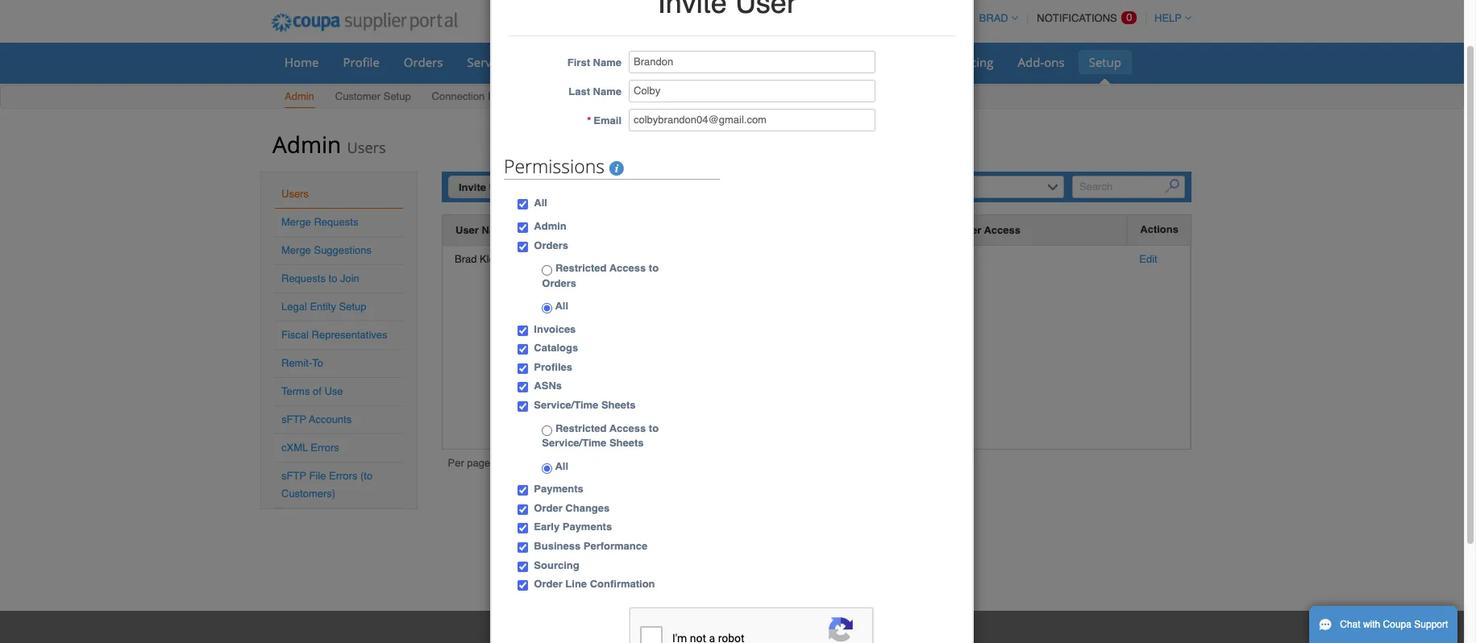 Task type: describe. For each thing, give the bounding box(es) containing it.
1 vertical spatial admin
[[273, 129, 341, 160]]

last name
[[569, 86, 622, 98]]

representatives
[[312, 329, 388, 341]]

admin link
[[284, 87, 315, 108]]

brad klo
[[455, 253, 495, 265]]

cxml errors
[[282, 442, 339, 454]]

customers)
[[282, 488, 336, 500]]

0 vertical spatial admin
[[285, 90, 314, 102]]

profiles
[[534, 361, 573, 373]]

name for last name
[[593, 86, 622, 98]]

restricted for service/time
[[556, 422, 607, 434]]

sftp for sftp accounts
[[282, 414, 306, 426]]

customer for customer access
[[933, 224, 982, 236]]

(to
[[361, 470, 373, 482]]

order line confirmation
[[534, 578, 655, 591]]

access for restricted access to orders
[[610, 262, 646, 274]]

remit-to
[[282, 357, 323, 369]]

entity
[[310, 301, 336, 313]]

to for restricted access to orders
[[649, 262, 659, 274]]

customer access
[[933, 224, 1021, 236]]

klobrad84@gmail.com
[[536, 253, 640, 265]]

name for first name
[[593, 57, 622, 69]]

file
[[309, 470, 326, 482]]

1 horizontal spatial business performance
[[794, 54, 921, 70]]

sftp accounts
[[282, 414, 352, 426]]

users inside admin users
[[347, 138, 386, 157]]

user name button
[[456, 222, 511, 239]]

15
[[540, 459, 552, 471]]

restricted access to orders
[[542, 262, 659, 289]]

remit-to link
[[282, 357, 323, 369]]

admin users
[[273, 129, 386, 160]]

with
[[1364, 619, 1381, 631]]

sftp accounts link
[[282, 414, 352, 426]]

sheets inside restricted access to service/time sheets
[[610, 437, 644, 449]]

merge for merge suggestions
[[282, 244, 311, 257]]

order changes
[[534, 502, 610, 515]]

orders inside the orders link
[[404, 54, 443, 70]]

terms
[[282, 386, 310, 398]]

1 vertical spatial service/time
[[534, 399, 599, 411]]

invite user
[[459, 181, 513, 194]]

business performance link
[[784, 50, 931, 74]]

changes
[[566, 502, 610, 515]]

profile link
[[333, 50, 390, 74]]

1 horizontal spatial performance
[[847, 54, 921, 70]]

support
[[1415, 619, 1449, 631]]

performance inside the permissions dialog
[[584, 540, 648, 553]]

access for customer access
[[985, 224, 1021, 236]]

0 vertical spatial sheets
[[543, 54, 581, 70]]

legal entity setup link
[[282, 301, 367, 313]]

user name
[[456, 224, 511, 236]]

merge for merge requests
[[282, 216, 311, 228]]

business inside business performance link
[[794, 54, 844, 70]]

fiscal representatives link
[[282, 329, 388, 341]]

0 horizontal spatial setup
[[339, 301, 367, 313]]

Last Name text field
[[629, 80, 876, 103]]

early payments
[[534, 521, 612, 534]]

coupa
[[1384, 619, 1412, 631]]

legal entity setup
[[282, 301, 367, 313]]

klobrad84@gmail.com link
[[536, 253, 640, 265]]

business performance inside the permissions dialog
[[534, 540, 648, 553]]

email button
[[536, 222, 564, 239]]

admin inside the permissions dialog
[[534, 220, 567, 232]]

sftp file errors (to customers)
[[282, 470, 373, 500]]

customer access button
[[933, 222, 1021, 239]]

invite
[[459, 181, 486, 194]]

service/time sheets inside the permissions dialog
[[534, 399, 636, 411]]

customer setup link
[[335, 87, 412, 108]]

legal
[[282, 301, 307, 313]]

invite user link
[[448, 176, 523, 198]]

1 vertical spatial orders
[[534, 239, 569, 251]]

last
[[569, 86, 590, 98]]

home
[[285, 54, 319, 70]]

chat with coupa support
[[1341, 619, 1449, 631]]

connection requests
[[432, 90, 532, 102]]

remit-
[[282, 357, 312, 369]]

navigation containing per page
[[448, 457, 556, 474]]

edit
[[1140, 253, 1158, 265]]

terms of use link
[[282, 386, 343, 398]]

permissions dialog
[[0, 0, 1477, 644]]

sourcing link
[[935, 50, 1005, 74]]

to for restricted access to service/time sheets
[[649, 422, 659, 434]]

service/time sheets link
[[457, 50, 591, 74]]

per page
[[448, 457, 491, 469]]

service/time inside restricted access to service/time sheets
[[542, 437, 607, 449]]

invoices link
[[642, 50, 708, 74]]

profile
[[343, 54, 380, 70]]

requests to join link
[[282, 273, 360, 285]]

0 vertical spatial payments
[[534, 483, 584, 496]]

add-ons link
[[1008, 50, 1076, 74]]

orders link
[[393, 50, 454, 74]]

asns
[[534, 380, 562, 392]]

chat with coupa support button
[[1310, 607, 1459, 644]]

1 vertical spatial email
[[536, 224, 564, 236]]

all for restricted access to service/time sheets
[[553, 460, 569, 472]]



Task type: locate. For each thing, give the bounding box(es) containing it.
0 vertical spatial customer
[[335, 90, 381, 102]]

asn
[[605, 54, 628, 70]]

fiscal representatives
[[282, 329, 388, 341]]

name right last
[[593, 86, 622, 98]]

payments down changes
[[563, 521, 612, 534]]

connection requests link
[[431, 87, 533, 108]]

of
[[313, 386, 322, 398]]

fiscal
[[282, 329, 309, 341]]

email up klobrad84@gmail.com
[[536, 224, 564, 236]]

ons
[[1045, 54, 1065, 70]]

name right "first"
[[593, 57, 622, 69]]

admin down admin link
[[273, 129, 341, 160]]

navigation
[[448, 457, 556, 474]]

order for order changes
[[534, 502, 563, 515]]

merge down merge requests link
[[282, 244, 311, 257]]

None checkbox
[[518, 223, 529, 233], [518, 242, 529, 252], [518, 326, 529, 336], [518, 364, 529, 374], [518, 383, 529, 393], [518, 402, 529, 412], [518, 524, 529, 534], [518, 543, 529, 553], [518, 562, 529, 572], [518, 223, 529, 233], [518, 242, 529, 252], [518, 326, 529, 336], [518, 364, 529, 374], [518, 383, 529, 393], [518, 402, 529, 412], [518, 524, 529, 534], [518, 543, 529, 553], [518, 562, 529, 572]]

2 sftp from the top
[[282, 470, 306, 482]]

setup
[[1089, 54, 1122, 70], [384, 90, 411, 102], [339, 301, 367, 313]]

to
[[312, 357, 323, 369]]

1 vertical spatial service/time sheets
[[534, 399, 636, 411]]

customer for customer setup
[[335, 90, 381, 102]]

admin
[[285, 90, 314, 102], [273, 129, 341, 160], [534, 220, 567, 232]]

order for order line confirmation
[[534, 578, 563, 591]]

info image
[[610, 162, 624, 176]]

setup down the orders link
[[384, 90, 411, 102]]

2 horizontal spatial setup
[[1089, 54, 1122, 70]]

sourcing inside the permissions dialog
[[534, 559, 580, 572]]

0 vertical spatial coupa supplier portal image
[[261, 2, 468, 43]]

1 horizontal spatial email
[[594, 115, 622, 127]]

1 vertical spatial business
[[534, 540, 581, 553]]

2 vertical spatial requests
[[282, 273, 326, 285]]

sftp for sftp file errors (to customers)
[[282, 470, 306, 482]]

setup inside "link"
[[1089, 54, 1122, 70]]

0 vertical spatial sftp
[[282, 414, 306, 426]]

0 horizontal spatial user
[[456, 224, 479, 236]]

admin up klobrad84@gmail.com
[[534, 220, 567, 232]]

1 vertical spatial name
[[593, 86, 622, 98]]

invoices
[[652, 54, 698, 70], [534, 323, 576, 335]]

restricted for orders
[[556, 262, 607, 274]]

business performance
[[794, 54, 921, 70], [534, 540, 648, 553]]

requests down service/time sheets link
[[488, 90, 532, 102]]

sourcing
[[945, 54, 994, 70], [534, 559, 580, 572]]

page
[[467, 457, 491, 469]]

orders down email button
[[534, 239, 569, 251]]

Search text field
[[1073, 176, 1186, 198]]

2 vertical spatial name
[[482, 224, 511, 236]]

terms of use
[[282, 386, 343, 398]]

* email
[[587, 115, 622, 127]]

name up klo
[[482, 224, 511, 236]]

orders down klobrad84@gmail.com link
[[542, 277, 577, 289]]

merge requests
[[282, 216, 358, 228]]

sheets up restricted access to service/time sheets
[[602, 399, 636, 411]]

chat
[[1341, 619, 1361, 631]]

1 vertical spatial coupa supplier portal image
[[692, 628, 773, 644]]

0 vertical spatial all
[[534, 197, 548, 209]]

order left line
[[534, 578, 563, 591]]

all for restricted access to orders
[[553, 300, 569, 312]]

service/time sheets up connection requests
[[467, 54, 581, 70]]

1 vertical spatial user
[[456, 224, 479, 236]]

0 vertical spatial service/time
[[467, 54, 540, 70]]

requests up "suggestions"
[[314, 216, 358, 228]]

1 horizontal spatial setup
[[384, 90, 411, 102]]

sheets
[[543, 54, 581, 70], [602, 399, 636, 411], [610, 437, 644, 449]]

all right 15
[[553, 460, 569, 472]]

merge suggestions link
[[282, 244, 372, 257]]

access inside restricted access to orders
[[610, 262, 646, 274]]

add-ons
[[1018, 54, 1065, 70]]

1 horizontal spatial sourcing
[[945, 54, 994, 70]]

brad
[[455, 253, 477, 265]]

merge down users link
[[282, 216, 311, 228]]

business down early
[[534, 540, 581, 553]]

cxml errors link
[[282, 442, 339, 454]]

cxml
[[282, 442, 308, 454]]

1 horizontal spatial customer
[[933, 224, 982, 236]]

1 horizontal spatial users
[[347, 138, 386, 157]]

email right *
[[594, 115, 622, 127]]

None text field
[[629, 109, 876, 132]]

sourcing inside 'link'
[[945, 54, 994, 70]]

0 vertical spatial setup
[[1089, 54, 1122, 70]]

2 order from the top
[[534, 578, 563, 591]]

0 horizontal spatial users
[[282, 188, 309, 200]]

sftp inside sftp file errors (to customers)
[[282, 470, 306, 482]]

all up catalogs
[[553, 300, 569, 312]]

1 vertical spatial merge
[[282, 244, 311, 257]]

0 vertical spatial invoices
[[652, 54, 698, 70]]

confirmation
[[590, 578, 655, 591]]

0 horizontal spatial performance
[[584, 540, 648, 553]]

1 sftp from the top
[[282, 414, 306, 426]]

requests for merge requests
[[314, 216, 358, 228]]

users up merge requests link
[[282, 188, 309, 200]]

first name
[[568, 57, 622, 69]]

0 vertical spatial performance
[[847, 54, 921, 70]]

catalogs
[[534, 342, 579, 354]]

1 vertical spatial payments
[[563, 521, 612, 534]]

orders up connection
[[404, 54, 443, 70]]

line
[[566, 578, 587, 591]]

1 horizontal spatial coupa supplier portal image
[[692, 628, 773, 644]]

sftp
[[282, 414, 306, 426], [282, 470, 306, 482]]

None radio
[[542, 304, 553, 314], [542, 426, 553, 436], [542, 304, 553, 314], [542, 426, 553, 436]]

*
[[587, 115, 592, 127]]

restricted down email button
[[556, 262, 607, 274]]

invoices right asn
[[652, 54, 698, 70]]

business inside the permissions dialog
[[534, 540, 581, 553]]

connection
[[432, 90, 485, 102]]

order up early
[[534, 502, 563, 515]]

service/time down 'asns'
[[534, 399, 599, 411]]

0 horizontal spatial sourcing
[[534, 559, 580, 572]]

service/time sheets up restricted access to service/time sheets
[[534, 399, 636, 411]]

0 vertical spatial requests
[[488, 90, 532, 102]]

users link
[[282, 188, 309, 200]]

0 horizontal spatial customer
[[335, 90, 381, 102]]

requests to join
[[282, 273, 360, 285]]

0 vertical spatial orders
[[404, 54, 443, 70]]

1 vertical spatial invoices
[[534, 323, 576, 335]]

accounts
[[309, 414, 352, 426]]

restricted inside restricted access to service/time sheets
[[556, 422, 607, 434]]

to inside restricted access to orders
[[649, 262, 659, 274]]

home link
[[274, 50, 330, 74]]

2 vertical spatial service/time
[[542, 437, 607, 449]]

0 horizontal spatial business performance
[[534, 540, 648, 553]]

2 vertical spatial access
[[610, 422, 646, 434]]

sourcing up line
[[534, 559, 580, 572]]

customer
[[335, 90, 381, 102], [933, 224, 982, 236]]

0 vertical spatial users
[[347, 138, 386, 157]]

customer setup
[[335, 90, 411, 102]]

sheets up last
[[543, 54, 581, 70]]

1 vertical spatial business performance
[[534, 540, 648, 553]]

merge suggestions
[[282, 244, 372, 257]]

sourcing left add- on the top of the page
[[945, 54, 994, 70]]

1 vertical spatial setup
[[384, 90, 411, 102]]

0 vertical spatial merge
[[282, 216, 311, 228]]

2 merge from the top
[[282, 244, 311, 257]]

performance
[[847, 54, 921, 70], [584, 540, 648, 553]]

to inside restricted access to service/time sheets
[[649, 422, 659, 434]]

errors inside sftp file errors (to customers)
[[329, 470, 358, 482]]

errors down accounts
[[311, 442, 339, 454]]

add-
[[1018, 54, 1045, 70]]

First Name text field
[[629, 51, 876, 74]]

15 button
[[536, 457, 556, 474]]

0 horizontal spatial invoices
[[534, 323, 576, 335]]

all up email button
[[534, 197, 548, 209]]

restricted up 15 button
[[556, 422, 607, 434]]

1 vertical spatial restricted
[[556, 422, 607, 434]]

email inside the permissions dialog
[[594, 115, 622, 127]]

0 vertical spatial service/time sheets
[[467, 54, 581, 70]]

requests for connection requests
[[488, 90, 532, 102]]

invoices inside the permissions dialog
[[534, 323, 576, 335]]

1 vertical spatial requests
[[314, 216, 358, 228]]

service/time
[[467, 54, 540, 70], [534, 399, 599, 411], [542, 437, 607, 449]]

1 vertical spatial sheets
[[602, 399, 636, 411]]

0 vertical spatial access
[[985, 224, 1021, 236]]

2 vertical spatial setup
[[339, 301, 367, 313]]

service/time up connection requests
[[467, 54, 540, 70]]

sftp up 'cxml' on the bottom
[[282, 414, 306, 426]]

1 vertical spatial users
[[282, 188, 309, 200]]

coupa supplier portal image
[[261, 2, 468, 43], [692, 628, 773, 644]]

0 horizontal spatial business
[[534, 540, 581, 553]]

1 order from the top
[[534, 502, 563, 515]]

asn link
[[594, 50, 639, 74]]

user inside button
[[456, 224, 479, 236]]

restricted
[[556, 262, 607, 274], [556, 422, 607, 434]]

restricted inside restricted access to orders
[[556, 262, 607, 274]]

early
[[534, 521, 560, 534]]

access inside button
[[985, 224, 1021, 236]]

suggestions
[[314, 244, 372, 257]]

service/time up 15
[[542, 437, 607, 449]]

1 vertical spatial customer
[[933, 224, 982, 236]]

invoices up catalogs
[[534, 323, 576, 335]]

1 restricted from the top
[[556, 262, 607, 274]]

join
[[340, 273, 360, 285]]

to
[[649, 262, 659, 274], [329, 273, 337, 285], [649, 422, 659, 434]]

sheets up changes
[[610, 437, 644, 449]]

use
[[325, 386, 343, 398]]

2 vertical spatial orders
[[542, 277, 577, 289]]

0 vertical spatial email
[[594, 115, 622, 127]]

1 vertical spatial access
[[610, 262, 646, 274]]

setup right ons at the top right
[[1089, 54, 1122, 70]]

0 vertical spatial business
[[794, 54, 844, 70]]

user up brad on the left
[[456, 224, 479, 236]]

2 vertical spatial admin
[[534, 220, 567, 232]]

email
[[594, 115, 622, 127], [536, 224, 564, 236]]

orders inside restricted access to orders
[[542, 277, 577, 289]]

all
[[534, 197, 548, 209], [553, 300, 569, 312], [553, 460, 569, 472]]

first
[[568, 57, 590, 69]]

search image
[[1166, 179, 1180, 194]]

requests up legal
[[282, 273, 326, 285]]

1 vertical spatial errors
[[329, 470, 358, 482]]

setup down join
[[339, 301, 367, 313]]

setup link
[[1079, 50, 1133, 74]]

1 vertical spatial performance
[[584, 540, 648, 553]]

order
[[534, 502, 563, 515], [534, 578, 563, 591]]

users down customer setup link
[[347, 138, 386, 157]]

sftp file errors (to customers) link
[[282, 470, 373, 500]]

klo
[[480, 253, 495, 265]]

0 horizontal spatial email
[[536, 224, 564, 236]]

0 vertical spatial restricted
[[556, 262, 607, 274]]

None radio
[[542, 266, 553, 276], [542, 464, 553, 474], [542, 266, 553, 276], [542, 464, 553, 474]]

permissions
[[504, 154, 610, 179]]

business up last name text field
[[794, 54, 844, 70]]

2 vertical spatial all
[[553, 460, 569, 472]]

1 vertical spatial order
[[534, 578, 563, 591]]

sftp up customers)
[[282, 470, 306, 482]]

access for restricted access to service/time sheets
[[610, 422, 646, 434]]

1 horizontal spatial user
[[489, 181, 513, 194]]

1 horizontal spatial business
[[794, 54, 844, 70]]

errors
[[311, 442, 339, 454], [329, 470, 358, 482]]

0 vertical spatial name
[[593, 57, 622, 69]]

0 vertical spatial sourcing
[[945, 54, 994, 70]]

restricted access to service/time sheets
[[542, 422, 659, 449]]

access
[[985, 224, 1021, 236], [610, 262, 646, 274], [610, 422, 646, 434]]

admin down the home "link"
[[285, 90, 314, 102]]

name
[[593, 57, 622, 69], [593, 86, 622, 98], [482, 224, 511, 236]]

2 vertical spatial sheets
[[610, 437, 644, 449]]

0 vertical spatial order
[[534, 502, 563, 515]]

1 vertical spatial sourcing
[[534, 559, 580, 572]]

name for user name
[[482, 224, 511, 236]]

errors left (to
[[329, 470, 358, 482]]

merge
[[282, 216, 311, 228], [282, 244, 311, 257]]

2 restricted from the top
[[556, 422, 607, 434]]

0 horizontal spatial coupa supplier portal image
[[261, 2, 468, 43]]

0 vertical spatial errors
[[311, 442, 339, 454]]

0 vertical spatial business performance
[[794, 54, 921, 70]]

0 vertical spatial user
[[489, 181, 513, 194]]

user right invite at the top
[[489, 181, 513, 194]]

1 vertical spatial sftp
[[282, 470, 306, 482]]

1 vertical spatial all
[[553, 300, 569, 312]]

payments
[[534, 483, 584, 496], [563, 521, 612, 534]]

1 horizontal spatial invoices
[[652, 54, 698, 70]]

customer inside button
[[933, 224, 982, 236]]

access inside restricted access to service/time sheets
[[610, 422, 646, 434]]

business
[[794, 54, 844, 70], [534, 540, 581, 553]]

name inside button
[[482, 224, 511, 236]]

users
[[347, 138, 386, 157], [282, 188, 309, 200]]

payments up 'order changes'
[[534, 483, 584, 496]]

1 merge from the top
[[282, 216, 311, 228]]

none text field inside the permissions dialog
[[629, 109, 876, 132]]

None checkbox
[[518, 200, 529, 210], [518, 345, 529, 355], [518, 486, 529, 496], [518, 505, 529, 515], [518, 581, 529, 591], [518, 200, 529, 210], [518, 345, 529, 355], [518, 486, 529, 496], [518, 505, 529, 515], [518, 581, 529, 591]]



Task type: vqa. For each thing, say whether or not it's contained in the screenshot.
the bottom Restricted
yes



